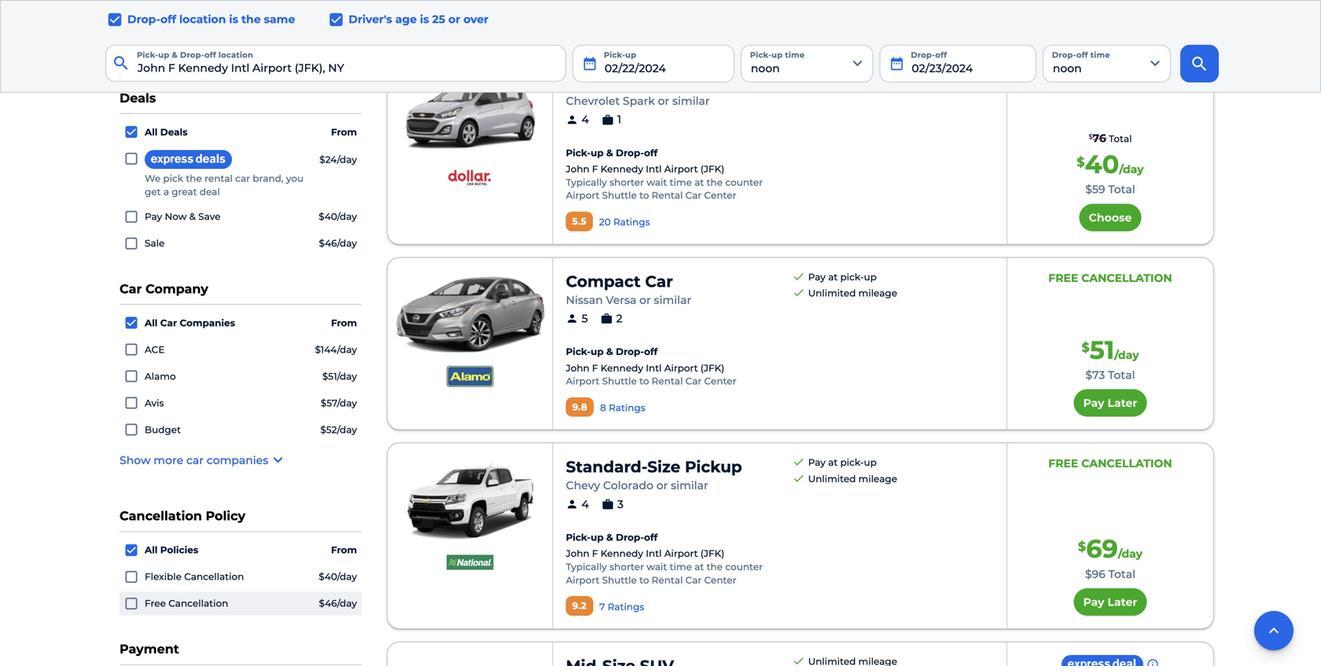 Task type: describe. For each thing, give the bounding box(es) containing it.
or inside "standard-size pickup chevy colorado or similar"
[[656, 479, 668, 493]]

drop-off location is the same
[[127, 13, 295, 26]]

national car rental image
[[447, 551, 493, 575]]

car inside compact car nissan versa or similar
[[645, 272, 673, 291]]

we pick the rental car brand, you get a great deal
[[145, 173, 304, 198]]

6
[[184, 41, 191, 54]]

deals inside list
[[160, 126, 188, 138]]

car inside list
[[160, 318, 177, 329]]

unlimited mileage for 51
[[808, 288, 897, 299]]

$ for 51
[[1082, 340, 1090, 356]]

6 +
[[184, 41, 201, 54]]

similar for compact car
[[654, 294, 691, 307]]

same
[[264, 13, 295, 26]]

9 +
[[329, 41, 345, 54]]

0 vertical spatial ratings
[[613, 217, 650, 228]]

a
[[163, 186, 169, 198]]

pickup
[[685, 458, 742, 477]]

payment
[[120, 642, 179, 657]]

up to 2 pieces of luggage image
[[600, 313, 613, 325]]

Pick-up field
[[572, 45, 734, 83]]

center for economy car
[[704, 190, 736, 201]]

brand,
[[253, 173, 284, 185]]

5 for 5
[[582, 312, 588, 325]]

later for 51
[[1108, 397, 1137, 410]]

7 +
[[232, 41, 249, 54]]

unlimited for 69
[[808, 474, 856, 485]]

76
[[1093, 132, 1106, 145]]

compact
[[566, 272, 641, 291]]

& left 6
[[172, 50, 178, 60]]

$73
[[1086, 369, 1105, 382]]

(jfk) for standard-size pickup
[[701, 549, 725, 560]]

we
[[145, 173, 161, 185]]

more
[[154, 454, 183, 467]]

5 +
[[136, 41, 153, 54]]

time for car
[[670, 177, 692, 188]]

standard-size pickup chevy colorado or similar
[[566, 458, 742, 493]]

6 + button
[[168, 32, 217, 64]]

spark
[[623, 94, 655, 108]]

$ 40 /day $59 total
[[1077, 149, 1144, 196]]

rental for chevrolet
[[652, 190, 683, 201]]

Pick-up & Drop-off location text field
[[105, 45, 566, 82]]

total for 40
[[1108, 183, 1135, 196]]

pick-up & drop-off john f kennedy intl airport (jfk) typically shorter wait time at the counter airport shuttle to rental car center for chevrolet
[[566, 147, 763, 201]]

all deals
[[145, 126, 188, 138]]

Express Deal checkbox
[[124, 153, 135, 164]]

ace
[[145, 344, 165, 356]]

wait for chevrolet
[[647, 177, 667, 188]]

pay at pick-up for 69
[[808, 457, 877, 469]]

similar for economy car
[[672, 94, 710, 108]]

free inside list
[[145, 599, 166, 610]]

9 + button
[[313, 32, 361, 64]]

companies
[[207, 454, 268, 467]]

up to 5 people image
[[566, 313, 578, 325]]

(jfk) for economy car
[[701, 164, 725, 175]]

search for rental cars image
[[1190, 54, 1209, 74]]

8 +
[[280, 41, 297, 54]]

company
[[145, 281, 208, 297]]

rental for pickup
[[652, 575, 683, 586]]

free cancellation inside list
[[145, 599, 228, 610]]

chevy
[[566, 479, 600, 493]]

counter for standard-size pickup
[[725, 562, 763, 573]]

compact car nissan versa or similar
[[566, 272, 691, 307]]

sale
[[145, 238, 165, 249]]

standard-
[[566, 458, 647, 477]]

from for cancellation policy
[[331, 545, 357, 557]]

john for economy car
[[566, 164, 590, 175]]

1 vertical spatial location
[[219, 50, 253, 60]]

total inside $ 76 total
[[1109, 133, 1132, 145]]

cancellation policy
[[120, 509, 245, 524]]

All Car Companies checkbox
[[124, 318, 135, 329]]

alamo rent a car image
[[447, 365, 493, 389]]

show
[[120, 454, 151, 467]]

rental inside pick-up & drop-off john f kennedy intl airport (jfk) airport shuttle to rental car center
[[652, 376, 683, 387]]

up to 1 pieces of luggage image
[[602, 114, 614, 126]]

nissan
[[566, 294, 603, 307]]

$ 51 /day $73 total
[[1082, 335, 1139, 382]]

$24/day
[[319, 154, 357, 166]]

1 mileage from the top
[[858, 72, 897, 84]]

0 vertical spatial deals
[[120, 90, 156, 106]]

list for cancellation policy
[[120, 539, 362, 616]]

john for standard-size pickup
[[566, 549, 590, 560]]

1
[[617, 113, 621, 126]]

drop- inside pick-up & drop-off john f kennedy intl airport (jfk) airport shuttle to rental car center
[[616, 346, 644, 358]]

john inside pick-up & drop-off john f kennedy intl airport (jfk) airport shuttle to rental car center
[[566, 363, 590, 374]]

+ for 7 +
[[242, 41, 249, 54]]

pick-up & drop-off john f kennedy intl airport (jfk) airport shuttle to rental car center
[[566, 346, 736, 387]]

1 unlimited from the top
[[808, 72, 856, 84]]

off inside pick-up & drop-off john f kennedy intl airport (jfk) airport shuttle to rental car center
[[644, 346, 658, 358]]

get
[[145, 186, 161, 198]]

time for size
[[670, 562, 692, 573]]

off right 6 +
[[204, 50, 216, 60]]

car inside economy car chevrolet spark or similar
[[647, 73, 675, 92]]

economy
[[566, 73, 643, 92]]

unlimited for 51
[[808, 288, 856, 299]]

intl inside pick-up & drop-off john f kennedy intl airport (jfk) airport shuttle to rental car center
[[646, 363, 662, 374]]

budget
[[145, 424, 181, 436]]

list for car company
[[120, 312, 362, 442]]

$ 76 total
[[1089, 132, 1132, 145]]

/day for 51
[[1115, 349, 1139, 362]]

policies
[[160, 545, 198, 557]]

total for 51
[[1108, 369, 1135, 382]]

size
[[647, 458, 680, 477]]

8 ratings
[[600, 403, 645, 414]]

$59
[[1085, 183, 1105, 196]]

all for car company
[[145, 318, 158, 329]]

later for 69
[[1108, 596, 1137, 609]]

& down up to 1 pieces of luggage icon
[[606, 147, 613, 159]]

f for economy
[[592, 164, 598, 175]]

shorter for economy
[[610, 177, 644, 188]]

drop- down 3
[[616, 532, 644, 544]]

partner rating tooltip element for 51
[[600, 402, 645, 415]]

up to 4 people image
[[566, 499, 578, 511]]

kennedy for standard-
[[601, 549, 643, 560]]

$ for 40
[[1077, 154, 1085, 170]]

pay later button for 51
[[1074, 390, 1147, 417]]

8 for 8 ratings
[[600, 403, 606, 414]]

to for chevrolet
[[639, 190, 649, 201]]

7 ratings
[[599, 602, 644, 613]]

off down colorado
[[644, 532, 658, 544]]

now
[[165, 211, 187, 222]]

f inside pick-up & drop-off john f kennedy intl airport (jfk) airport shuttle to rental car center
[[592, 363, 598, 374]]

pick- down up to 4 people image
[[566, 532, 591, 544]]

save
[[198, 211, 221, 222]]

7 + button
[[217, 32, 265, 64]]

4 for economy
[[582, 113, 589, 126]]

7 for 7 +
[[232, 41, 239, 54]]

from for car company
[[331, 318, 357, 329]]

40
[[1085, 149, 1119, 180]]

dollar rent a car image
[[447, 166, 493, 190]]

$46/day for free cancellation
[[319, 599, 357, 610]]

from for deals
[[331, 126, 357, 138]]

chevrolet
[[566, 94, 620, 108]]

shuttle for pickup
[[602, 575, 637, 586]]

free cancellation for 51
[[1048, 272, 1172, 285]]

companies
[[180, 318, 235, 329]]

flexible cancellation
[[145, 572, 244, 583]]

Free Cancellation checkbox
[[124, 599, 135, 610]]

drop- down drop-off location is the same
[[180, 50, 204, 60]]

51
[[1090, 335, 1115, 366]]

2
[[616, 312, 623, 325]]

avis
[[145, 398, 164, 409]]

pay at pick-up for 51
[[808, 272, 877, 283]]

20
[[599, 217, 611, 228]]

+ for 9 +
[[339, 41, 345, 54]]

$144/day
[[315, 344, 357, 356]]

versa
[[606, 294, 637, 307]]

mileage for 51
[[858, 288, 897, 299]]

& inside list
[[189, 211, 196, 222]]

calendar image
[[582, 56, 598, 72]]

over
[[463, 13, 489, 26]]

partner rating tooltip element for 69
[[599, 601, 644, 614]]

deal
[[200, 186, 220, 198]]

typically for economy
[[566, 177, 607, 188]]



Task type: vqa. For each thing, say whether or not it's contained in the screenshot.


Task type: locate. For each thing, give the bounding box(es) containing it.
2 center from the top
[[704, 376, 736, 387]]

or right spark
[[658, 94, 669, 108]]

pick- for 69
[[840, 457, 864, 469]]

choose
[[1089, 211, 1132, 224]]

ACE checkbox
[[124, 345, 135, 356]]

deals right all deals 'option'
[[160, 126, 188, 138]]

great
[[172, 186, 197, 198]]

7 right 9.2
[[599, 602, 605, 613]]

pick- for 51
[[840, 272, 864, 283]]

or
[[448, 13, 460, 26], [658, 94, 669, 108], [639, 294, 651, 307], [656, 479, 668, 493]]

0 horizontal spatial 7
[[232, 41, 239, 54]]

partner rating tooltip element containing 7 ratings
[[599, 601, 644, 614]]

intl for pickup
[[646, 549, 662, 560]]

counter
[[725, 177, 763, 188], [725, 562, 763, 573]]

all car companies
[[145, 318, 235, 329]]

7
[[232, 41, 239, 54], [599, 602, 605, 613]]

list
[[120, 120, 362, 255], [120, 312, 362, 442], [120, 539, 362, 616]]

0 vertical spatial 8
[[280, 41, 288, 54]]

Avis checkbox
[[124, 398, 135, 409]]

flexible
[[145, 572, 182, 583]]

list containing all car companies
[[120, 312, 362, 442]]

2 total from the top
[[1108, 183, 1135, 196]]

free cancellation
[[1048, 272, 1172, 285], [1048, 457, 1172, 471], [145, 599, 228, 610]]

partner rating tooltip element containing 20 ratings
[[599, 216, 650, 229]]

0 vertical spatial kennedy
[[601, 164, 643, 175]]

1 vertical spatial shuttle
[[602, 376, 637, 387]]

pay later for 69
[[1083, 596, 1137, 609]]

or down size
[[656, 479, 668, 493]]

or for driver's
[[448, 13, 460, 26]]

1 vertical spatial /day
[[1115, 349, 1139, 362]]

0 vertical spatial unlimited
[[808, 72, 856, 84]]

3 f from the top
[[592, 549, 598, 560]]

shorter for standard-
[[610, 562, 644, 573]]

f for standard-
[[592, 549, 598, 560]]

off down spark
[[644, 147, 658, 159]]

3 + from the left
[[242, 41, 249, 54]]

3 rental from the top
[[652, 575, 683, 586]]

2 shuttle from the top
[[602, 376, 637, 387]]

2 rental from the top
[[652, 376, 683, 387]]

0 vertical spatial 7
[[232, 41, 239, 54]]

pick-up & drop-off location
[[137, 50, 253, 60]]

1 horizontal spatial is
[[420, 13, 429, 26]]

to up 7 ratings
[[639, 575, 649, 586]]

/day for 40
[[1119, 163, 1144, 176]]

kennedy down 1
[[601, 164, 643, 175]]

drop-
[[127, 13, 160, 26], [180, 50, 204, 60], [616, 147, 644, 159], [616, 346, 644, 358], [616, 532, 644, 544]]

1 kennedy from the top
[[601, 164, 643, 175]]

or inside economy car chevrolet spark or similar
[[658, 94, 669, 108]]

all right all deals 'option'
[[145, 126, 158, 138]]

ratings right 9.2
[[608, 602, 644, 613]]

pay later down the $73
[[1083, 397, 1137, 410]]

2 list from the top
[[120, 312, 362, 442]]

0 horizontal spatial 5
[[136, 41, 143, 54]]

0 vertical spatial pick-up & drop-off john f kennedy intl airport (jfk) typically shorter wait time at the counter airport shuttle to rental car center
[[566, 147, 763, 201]]

1 horizontal spatial 8
[[600, 403, 606, 414]]

car
[[235, 173, 250, 185], [186, 454, 204, 467]]

shuttle for chevrolet
[[602, 190, 637, 201]]

chevy colorado image
[[388, 457, 552, 545]]

pay later button for 69
[[1074, 589, 1147, 616]]

2 vertical spatial (jfk)
[[701, 549, 725, 560]]

5 + button
[[120, 32, 168, 64]]

Pay Now & Save checkbox
[[124, 211, 135, 222]]

2 vertical spatial unlimited
[[808, 474, 856, 485]]

0 vertical spatial center
[[704, 190, 736, 201]]

3 unlimited from the top
[[808, 474, 856, 485]]

drop- down 2
[[616, 346, 644, 358]]

1 total from the top
[[1109, 133, 1132, 145]]

3 intl from the top
[[646, 549, 662, 560]]

+ for 6 +
[[194, 41, 201, 54]]

/day
[[1119, 163, 1144, 176], [1115, 349, 1139, 362], [1118, 548, 1143, 561]]

1 vertical spatial unlimited
[[808, 288, 856, 299]]

shorter up 7 ratings
[[610, 562, 644, 573]]

shorter
[[610, 177, 644, 188], [610, 562, 644, 573]]

pick-up & drop-off john f kennedy intl airport (jfk) typically shorter wait time at the counter airport shuttle to rental car center up 20 ratings
[[566, 147, 763, 201]]

counter for economy car
[[725, 177, 763, 188]]

total inside $ 51 /day $73 total
[[1108, 369, 1135, 382]]

2 vertical spatial similar
[[671, 479, 708, 493]]

similar right spark
[[672, 94, 710, 108]]

2 all from the top
[[145, 318, 158, 329]]

the inside we pick the rental car brand, you get a great deal
[[186, 173, 202, 185]]

or for compact
[[639, 294, 651, 307]]

2 vertical spatial mileage
[[858, 474, 897, 485]]

pick- down up to 4 people icon
[[566, 147, 591, 159]]

1 horizontal spatial 5
[[582, 312, 588, 325]]

+ left 6
[[146, 41, 153, 54]]

$46/day for sale
[[319, 238, 357, 249]]

up to 4 people image
[[566, 114, 578, 126]]

9.8
[[572, 402, 588, 413]]

2 vertical spatial john
[[566, 549, 590, 560]]

1 to from the top
[[639, 190, 649, 201]]

3 center from the top
[[704, 575, 736, 586]]

2 + from the left
[[194, 41, 201, 54]]

0 vertical spatial pick-
[[840, 272, 864, 283]]

pick-up & drop-off john f kennedy intl airport (jfk) typically shorter wait time at the counter airport shuttle to rental car center up 7 ratings
[[566, 532, 763, 586]]

3 kennedy from the top
[[601, 549, 643, 560]]

1 list from the top
[[120, 120, 362, 255]]

to inside pick-up & drop-off john f kennedy intl airport (jfk) airport shuttle to rental car center
[[639, 376, 649, 387]]

all for deals
[[145, 126, 158, 138]]

up
[[158, 50, 169, 60], [591, 147, 604, 159], [864, 272, 877, 283], [591, 346, 604, 358], [864, 457, 877, 469], [591, 532, 604, 544]]

free for 69
[[1048, 457, 1078, 471]]

to up 8 ratings
[[639, 376, 649, 387]]

all policies
[[145, 545, 198, 557]]

$ 69 /day $96 total
[[1078, 534, 1143, 581]]

total right the $59
[[1108, 183, 1135, 196]]

2 counter from the top
[[725, 562, 763, 573]]

intl for chevrolet
[[646, 164, 662, 175]]

or for economy
[[658, 94, 669, 108]]

1 vertical spatial typically
[[566, 562, 607, 573]]

1 vertical spatial 8
[[600, 403, 606, 414]]

0 vertical spatial pay at pick-up
[[808, 272, 877, 283]]

free
[[1048, 272, 1078, 285], [1048, 457, 1078, 471], [145, 599, 166, 610]]

$ inside $ 69 /day $96 total
[[1078, 539, 1086, 555]]

Alamo checkbox
[[124, 371, 135, 382]]

5
[[136, 41, 143, 54], [582, 312, 588, 325]]

1 all from the top
[[145, 126, 158, 138]]

john down up to 4 people icon
[[566, 164, 590, 175]]

1 vertical spatial later
[[1108, 596, 1137, 609]]

0 vertical spatial free cancellation
[[1048, 272, 1172, 285]]

Sale checkbox
[[124, 238, 135, 249]]

3
[[617, 498, 624, 511]]

4 + from the left
[[291, 41, 297, 54]]

2 unlimited from the top
[[808, 288, 856, 299]]

1 vertical spatial pay later
[[1083, 596, 1137, 609]]

0 vertical spatial time
[[670, 177, 692, 188]]

total
[[1109, 133, 1132, 145], [1108, 183, 1135, 196], [1108, 369, 1135, 382], [1108, 568, 1136, 581]]

0 vertical spatial (jfk)
[[701, 164, 725, 175]]

all
[[145, 126, 158, 138], [145, 318, 158, 329], [145, 545, 158, 557]]

all right 'all car companies' "option" on the left top of the page
[[145, 318, 158, 329]]

1 $40/day from the top
[[319, 211, 357, 222]]

+ right 6
[[194, 41, 201, 54]]

colorado
[[603, 479, 653, 493]]

3 from from the top
[[331, 545, 357, 557]]

1 vertical spatial $46/day
[[319, 599, 357, 610]]

1 later from the top
[[1108, 397, 1137, 410]]

9.2
[[572, 601, 587, 612]]

0 vertical spatial car
[[235, 173, 250, 185]]

car company
[[120, 281, 208, 297]]

1 pick-up & drop-off john f kennedy intl airport (jfk) typically shorter wait time at the counter airport shuttle to rental car center from the top
[[566, 147, 763, 201]]

location down drop-off location is the same
[[219, 50, 253, 60]]

1 from from the top
[[331, 126, 357, 138]]

0 vertical spatial pay later
[[1083, 397, 1137, 410]]

2 john from the top
[[566, 363, 590, 374]]

$52/day
[[320, 424, 357, 436]]

1 horizontal spatial car
[[235, 173, 250, 185]]

mileage for 69
[[858, 474, 897, 485]]

1 vertical spatial to
[[639, 376, 649, 387]]

1 (jfk) from the top
[[701, 164, 725, 175]]

total inside $ 40 /day $59 total
[[1108, 183, 1135, 196]]

car inside we pick the rental car brand, you get a great deal
[[235, 173, 250, 185]]

2 vertical spatial f
[[592, 549, 598, 560]]

car inside button
[[186, 454, 204, 467]]

+ for 5 +
[[146, 41, 153, 54]]

+ left 8 + button
[[242, 41, 249, 54]]

0 horizontal spatial deals
[[120, 90, 156, 106]]

7 for 7 ratings
[[599, 602, 605, 613]]

1 vertical spatial $40/day
[[319, 572, 357, 583]]

1 pick- from the top
[[840, 272, 864, 283]]

similar right versa
[[654, 294, 691, 307]]

& down up to 3 pieces of luggage image
[[606, 532, 613, 544]]

wait
[[647, 177, 667, 188], [647, 562, 667, 573]]

policy
[[206, 509, 245, 524]]

kennedy
[[601, 164, 643, 175], [601, 363, 643, 374], [601, 549, 643, 560]]

ratings
[[613, 217, 650, 228], [609, 403, 645, 414], [608, 602, 644, 613]]

1 vertical spatial partner rating tooltip element
[[600, 402, 645, 415]]

1 intl from the top
[[646, 164, 662, 175]]

partner rating tooltip element right the 9.8
[[600, 402, 645, 415]]

show more car companies button
[[120, 452, 287, 470]]

2 to from the top
[[639, 376, 649, 387]]

/day inside $ 40 /day $59 total
[[1119, 163, 1144, 176]]

time
[[670, 177, 692, 188], [670, 562, 692, 573]]

3 (jfk) from the top
[[701, 549, 725, 560]]

total inside $ 69 /day $96 total
[[1108, 568, 1136, 581]]

1 vertical spatial center
[[704, 376, 736, 387]]

center inside pick-up & drop-off john f kennedy intl airport (jfk) airport shuttle to rental car center
[[704, 376, 736, 387]]

1 unlimited mileage from the top
[[808, 72, 897, 84]]

20 ratings
[[599, 217, 650, 228]]

1 vertical spatial ratings
[[609, 403, 645, 414]]

total right 76
[[1109, 133, 1132, 145]]

2 $40/day from the top
[[319, 572, 357, 583]]

1 f from the top
[[592, 164, 598, 175]]

8 down same in the top left of the page
[[280, 41, 288, 54]]

/day inside $ 69 /day $96 total
[[1118, 548, 1143, 561]]

1 rental from the top
[[652, 190, 683, 201]]

2 mileage from the top
[[858, 288, 897, 299]]

1 vertical spatial john
[[566, 363, 590, 374]]

pay later for 51
[[1083, 397, 1137, 410]]

4 total from the top
[[1108, 568, 1136, 581]]

2 vertical spatial intl
[[646, 549, 662, 560]]

1 pay later button from the top
[[1074, 390, 1147, 417]]

pay inside list
[[145, 211, 162, 222]]

$ inside $ 76 total
[[1089, 133, 1093, 141]]

8 for 8 +
[[280, 41, 288, 54]]

location
[[179, 13, 226, 26], [219, 50, 253, 60]]

2 vertical spatial from
[[331, 545, 357, 557]]

all right all policies option
[[145, 545, 158, 557]]

0 vertical spatial counter
[[725, 177, 763, 188]]

2 vertical spatial list
[[120, 539, 362, 616]]

1 pay later from the top
[[1083, 397, 1137, 410]]

up to 3 pieces of luggage image
[[602, 499, 614, 511]]

or right versa
[[639, 294, 651, 307]]

ratings for 69
[[608, 602, 644, 613]]

drop- up 5 +
[[127, 13, 160, 26]]

ratings for 51
[[609, 403, 645, 414]]

3 list from the top
[[120, 539, 362, 616]]

69
[[1086, 534, 1118, 565]]

shuttle up 7 ratings
[[602, 575, 637, 586]]

5 + from the left
[[339, 41, 345, 54]]

2 vertical spatial free
[[145, 599, 166, 610]]

or right 25
[[448, 13, 460, 26]]

2 pay later from the top
[[1083, 596, 1137, 609]]

1 vertical spatial pay at pick-up
[[808, 457, 877, 469]]

5.5
[[572, 216, 587, 227]]

1 vertical spatial pick-
[[840, 457, 864, 469]]

john down up to 4 people image
[[566, 549, 590, 560]]

$40/day for flexible cancellation
[[319, 572, 357, 583]]

unlimited mileage for 69
[[808, 474, 897, 485]]

2 pay later button from the top
[[1074, 589, 1147, 616]]

All Policies checkbox
[[124, 545, 135, 556]]

2 wait from the top
[[647, 562, 667, 573]]

pay now & save
[[145, 211, 221, 222]]

rental
[[205, 173, 233, 185]]

2 kennedy from the top
[[601, 363, 643, 374]]

0 vertical spatial pay later button
[[1074, 390, 1147, 417]]

1 $46/day from the top
[[319, 238, 357, 249]]

shorter up 20 ratings
[[610, 177, 644, 188]]

2 vertical spatial shuttle
[[602, 575, 637, 586]]

0 vertical spatial all
[[145, 126, 158, 138]]

1 pay at pick-up from the top
[[808, 272, 877, 283]]

1 vertical spatial from
[[331, 318, 357, 329]]

calendar image
[[889, 56, 905, 72]]

driver's
[[349, 13, 392, 26]]

is up "7 +" button
[[229, 13, 238, 26]]

1 vertical spatial similar
[[654, 294, 691, 307]]

3 mileage from the top
[[858, 474, 897, 485]]

mileage
[[858, 72, 897, 84], [858, 288, 897, 299], [858, 474, 897, 485]]

pick- inside pick-up & drop-off john f kennedy intl airport (jfk) airport shuttle to rental car center
[[566, 346, 591, 358]]

ratings right 20
[[613, 217, 650, 228]]

up inside pick-up & drop-off john f kennedy intl airport (jfk) airport shuttle to rental car center
[[591, 346, 604, 358]]

pick
[[163, 173, 183, 185]]

1 vertical spatial deals
[[160, 126, 188, 138]]

2 4 from the top
[[582, 498, 589, 511]]

choose button
[[1079, 204, 1141, 231]]

typically up 5.5
[[566, 177, 607, 188]]

car
[[647, 73, 675, 92], [685, 190, 702, 201], [645, 272, 673, 291], [120, 281, 142, 297], [160, 318, 177, 329], [685, 376, 702, 387], [685, 575, 702, 586]]

deals up all deals 'option'
[[120, 90, 156, 106]]

2 from from the top
[[331, 318, 357, 329]]

& right now
[[189, 211, 196, 222]]

1 horizontal spatial deals
[[160, 126, 188, 138]]

1 horizontal spatial 7
[[599, 602, 605, 613]]

3 to from the top
[[639, 575, 649, 586]]

2 vertical spatial unlimited mileage
[[808, 474, 897, 485]]

center for standard-size pickup
[[704, 575, 736, 586]]

car right rental
[[235, 173, 250, 185]]

1 shorter from the top
[[610, 177, 644, 188]]

8 inside button
[[280, 41, 288, 54]]

$ inside $ 51 /day $73 total
[[1082, 340, 1090, 356]]

similar down pickup at the bottom right of page
[[671, 479, 708, 493]]

0 vertical spatial typically
[[566, 177, 607, 188]]

shuttle up 8 ratings
[[602, 376, 637, 387]]

car inside pick-up & drop-off john f kennedy intl airport (jfk) airport shuttle to rental car center
[[685, 376, 702, 387]]

similar inside economy car chevrolet spark or similar
[[672, 94, 710, 108]]

3 all from the top
[[145, 545, 158, 557]]

0 vertical spatial rental
[[652, 190, 683, 201]]

1 john from the top
[[566, 164, 590, 175]]

0 vertical spatial 5
[[136, 41, 143, 54]]

show more car companies
[[120, 454, 268, 467]]

2 vertical spatial partner rating tooltip element
[[599, 601, 644, 614]]

1 4 from the top
[[582, 113, 589, 126]]

2 time from the top
[[670, 562, 692, 573]]

intl
[[646, 164, 662, 175], [646, 363, 662, 374], [646, 549, 662, 560]]

& inside pick-up & drop-off john f kennedy intl airport (jfk) airport shuttle to rental car center
[[606, 346, 613, 358]]

Drop-off field
[[879, 45, 1036, 83]]

2 later from the top
[[1108, 596, 1137, 609]]

1 time from the top
[[670, 177, 692, 188]]

+
[[146, 41, 153, 54], [194, 41, 201, 54], [242, 41, 249, 54], [291, 41, 297, 54], [339, 41, 345, 54]]

8 + button
[[265, 32, 313, 64]]

1 vertical spatial intl
[[646, 363, 662, 374]]

partner rating tooltip element right 5.5
[[599, 216, 650, 229]]

rental
[[652, 190, 683, 201], [652, 376, 683, 387], [652, 575, 683, 586]]

3 unlimited mileage from the top
[[808, 474, 897, 485]]

0 vertical spatial mileage
[[858, 72, 897, 84]]

similar inside compact car nissan versa or similar
[[654, 294, 691, 307]]

1 shuttle from the top
[[602, 190, 637, 201]]

pay later down the $96
[[1083, 596, 1137, 609]]

9
[[329, 41, 336, 54]]

3 john from the top
[[566, 549, 590, 560]]

nissan rogue image
[[388, 656, 552, 667]]

/day inside $ 51 /day $73 total
[[1115, 349, 1139, 362]]

Flexible Cancellation checkbox
[[124, 572, 135, 583]]

2 vertical spatial free cancellation
[[145, 599, 228, 610]]

pick- left 6
[[137, 50, 158, 60]]

wait for pickup
[[647, 562, 667, 573]]

shuttle
[[602, 190, 637, 201], [602, 376, 637, 387], [602, 575, 637, 586]]

0 vertical spatial wait
[[647, 177, 667, 188]]

4 right up to 4 people image
[[582, 498, 589, 511]]

0 vertical spatial $46/day
[[319, 238, 357, 249]]

5 inside 5 + button
[[136, 41, 143, 54]]

nissan versa image
[[388, 271, 552, 359]]

1 vertical spatial time
[[670, 562, 692, 573]]

later down $ 69 /day $96 total
[[1108, 596, 1137, 609]]

1 vertical spatial pick-up & drop-off john f kennedy intl airport (jfk) typically shorter wait time at the counter airport shuttle to rental car center
[[566, 532, 763, 586]]

2 vertical spatial rental
[[652, 575, 683, 586]]

john up the 9.8
[[566, 363, 590, 374]]

later
[[1108, 397, 1137, 410], [1108, 596, 1137, 609]]

1 vertical spatial list
[[120, 312, 362, 442]]

0 vertical spatial shorter
[[610, 177, 644, 188]]

1 wait from the top
[[647, 177, 667, 188]]

2 typically from the top
[[566, 562, 607, 573]]

pick-up & drop-off john f kennedy intl airport (jfk) typically shorter wait time at the counter airport shuttle to rental car center for pickup
[[566, 532, 763, 586]]

kennedy down 3
[[601, 549, 643, 560]]

(jfk) inside pick-up & drop-off john f kennedy intl airport (jfk) airport shuttle to rental car center
[[701, 363, 725, 374]]

pay later button down the $96
[[1074, 589, 1147, 616]]

7 inside button
[[232, 41, 239, 54]]

$ inside $ 40 /day $59 total
[[1077, 154, 1085, 170]]

off up 5 + button
[[160, 13, 176, 26]]

0 vertical spatial to
[[639, 190, 649, 201]]

/day for 69
[[1118, 548, 1143, 561]]

0 vertical spatial list
[[120, 120, 362, 255]]

typically up 9.2
[[566, 562, 607, 573]]

0 vertical spatial 4
[[582, 113, 589, 126]]

shuttle inside pick-up & drop-off john f kennedy intl airport (jfk) airport shuttle to rental car center
[[602, 376, 637, 387]]

0 vertical spatial intl
[[646, 164, 662, 175]]

2 $46/day from the top
[[319, 599, 357, 610]]

location up 6 + button
[[179, 13, 226, 26]]

shuttle up 20 ratings
[[602, 190, 637, 201]]

(jfk)
[[701, 164, 725, 175], [701, 363, 725, 374], [701, 549, 725, 560]]

1 is from the left
[[229, 13, 238, 26]]

free cancellation for 69
[[1048, 457, 1172, 471]]

total right the $73
[[1108, 369, 1135, 382]]

1 center from the top
[[704, 190, 736, 201]]

2 pay at pick-up from the top
[[808, 457, 877, 469]]

you
[[286, 173, 304, 185]]

list for deals
[[120, 120, 362, 255]]

5 left 6
[[136, 41, 143, 54]]

later down $ 51 /day $73 total
[[1108, 397, 1137, 410]]

2 pick-up & drop-off john f kennedy intl airport (jfk) typically shorter wait time at the counter airport shuttle to rental car center from the top
[[566, 532, 763, 586]]

5 for 5 +
[[136, 41, 143, 54]]

0 horizontal spatial 8
[[280, 41, 288, 54]]

& down up to 2 pieces of luggage icon
[[606, 346, 613, 358]]

kennedy inside pick-up & drop-off john f kennedy intl airport (jfk) airport shuttle to rental car center
[[601, 363, 643, 374]]

2 intl from the top
[[646, 363, 662, 374]]

pay later button
[[1074, 390, 1147, 417], [1074, 589, 1147, 616]]

pick- down the "up to 5 people" image
[[566, 346, 591, 358]]

0 vertical spatial from
[[331, 126, 357, 138]]

partner rating tooltip element containing 8 ratings
[[600, 402, 645, 415]]

25
[[432, 13, 445, 26]]

partner rating tooltip element
[[599, 216, 650, 229], [600, 402, 645, 415], [599, 601, 644, 614]]

+ for 8 +
[[291, 41, 297, 54]]

7 down drop-off location is the same
[[232, 41, 239, 54]]

typically for standard-
[[566, 562, 607, 573]]

ratings right the 9.8
[[609, 403, 645, 414]]

car right more
[[186, 454, 204, 467]]

$ for 69
[[1078, 539, 1086, 555]]

0 vertical spatial similar
[[672, 94, 710, 108]]

to up 20 ratings
[[639, 190, 649, 201]]

center
[[704, 190, 736, 201], [704, 376, 736, 387], [704, 575, 736, 586]]

2 vertical spatial all
[[145, 545, 158, 557]]

4 for standard-
[[582, 498, 589, 511]]

1 vertical spatial free cancellation
[[1048, 457, 1172, 471]]

1 counter from the top
[[725, 177, 763, 188]]

All Deals checkbox
[[124, 127, 135, 138]]

pay later button down the $73
[[1074, 390, 1147, 417]]

0 horizontal spatial is
[[229, 13, 238, 26]]

3 total from the top
[[1108, 369, 1135, 382]]

+ down same in the top left of the page
[[291, 41, 297, 54]]

similar inside "standard-size pickup chevy colorado or similar"
[[671, 479, 708, 493]]

$51/day
[[322, 371, 357, 382]]

+ right 9
[[339, 41, 345, 54]]

2 (jfk) from the top
[[701, 363, 725, 374]]

$96
[[1085, 568, 1106, 581]]

alamo
[[145, 371, 176, 382]]

pay
[[145, 211, 162, 222], [808, 272, 826, 283], [1083, 397, 1104, 410], [808, 457, 826, 469], [1083, 596, 1104, 609]]

$57/day
[[321, 398, 357, 409]]

2 is from the left
[[420, 13, 429, 26]]

3 shuttle from the top
[[602, 575, 637, 586]]

8 right the 9.8
[[600, 403, 606, 414]]

2 shorter from the top
[[610, 562, 644, 573]]

4 right up to 4 people icon
[[582, 113, 589, 126]]

economy car chevrolet spark or similar
[[566, 73, 710, 108]]

$40/day for pay now & save
[[319, 211, 357, 222]]

2 f from the top
[[592, 363, 598, 374]]

list containing all policies
[[120, 539, 362, 616]]

0 vertical spatial $40/day
[[319, 211, 357, 222]]

0 vertical spatial partner rating tooltip element
[[599, 216, 650, 229]]

1 vertical spatial rental
[[652, 376, 683, 387]]

driver's age is 25 or over
[[349, 13, 489, 26]]

to for pickup
[[639, 575, 649, 586]]

0 vertical spatial /day
[[1119, 163, 1144, 176]]

all for cancellation policy
[[145, 545, 158, 557]]

0 vertical spatial shuttle
[[602, 190, 637, 201]]

off up 8 ratings
[[644, 346, 658, 358]]

the
[[241, 13, 261, 26], [186, 173, 202, 185], [707, 177, 723, 188], [707, 562, 723, 573]]

2 unlimited mileage from the top
[[808, 288, 897, 299]]

2 pick- from the top
[[840, 457, 864, 469]]

kennedy up 8 ratings
[[601, 363, 643, 374]]

chevrolet spark image
[[388, 72, 552, 160]]

partner rating tooltip element right 9.2
[[599, 601, 644, 614]]

1 vertical spatial pay later button
[[1074, 589, 1147, 616]]

2 vertical spatial center
[[704, 575, 736, 586]]

2 vertical spatial to
[[639, 575, 649, 586]]

kennedy for economy
[[601, 164, 643, 175]]

1 vertical spatial (jfk)
[[701, 363, 725, 374]]

1 vertical spatial 5
[[582, 312, 588, 325]]

1 vertical spatial unlimited mileage
[[808, 288, 897, 299]]

list containing all deals
[[120, 120, 362, 255]]

total right the $96
[[1108, 568, 1136, 581]]

1 typically from the top
[[566, 177, 607, 188]]

$46/day
[[319, 238, 357, 249], [319, 599, 357, 610]]

age
[[395, 13, 417, 26]]

1 vertical spatial wait
[[647, 562, 667, 573]]

is left 25
[[420, 13, 429, 26]]

free for 51
[[1048, 272, 1078, 285]]

1 vertical spatial free
[[1048, 457, 1078, 471]]

1 + from the left
[[146, 41, 153, 54]]

Budget checkbox
[[124, 425, 135, 436]]

0 vertical spatial location
[[179, 13, 226, 26]]

$
[[1089, 133, 1093, 141], [1077, 154, 1085, 170], [1082, 340, 1090, 356], [1078, 539, 1086, 555]]

or inside compact car nissan versa or similar
[[639, 294, 651, 307]]

0 vertical spatial john
[[566, 164, 590, 175]]

drop- down 1
[[616, 147, 644, 159]]

total for 69
[[1108, 568, 1136, 581]]

5 right the "up to 5 people" image
[[582, 312, 588, 325]]

to
[[639, 190, 649, 201], [639, 376, 649, 387], [639, 575, 649, 586]]

2 vertical spatial /day
[[1118, 548, 1143, 561]]

$ for 76
[[1089, 133, 1093, 141]]

0 vertical spatial free
[[1048, 272, 1078, 285]]



